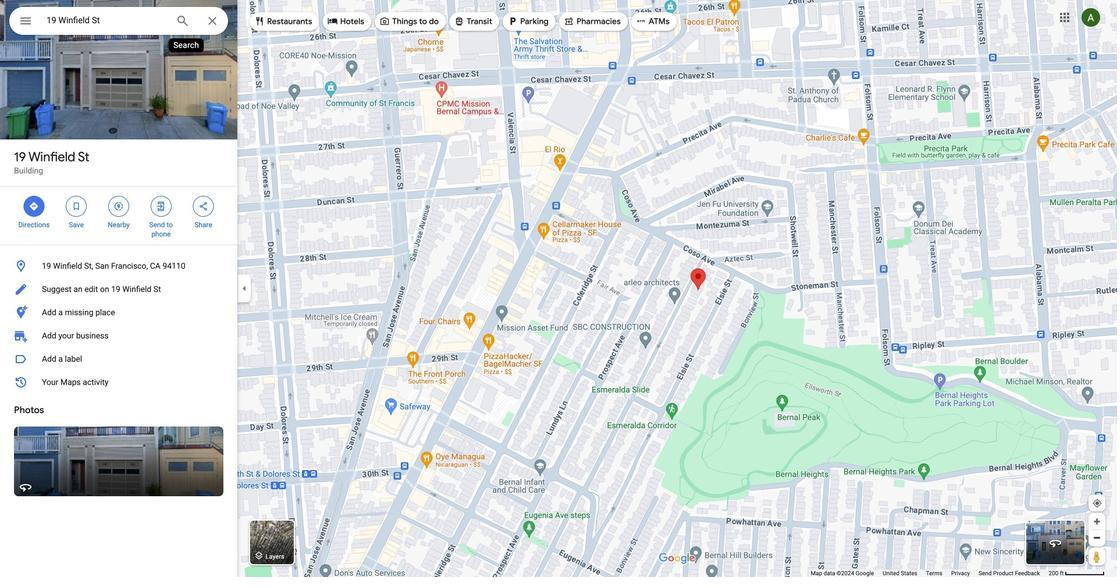 Task type: locate. For each thing, give the bounding box(es) containing it.
none search field inside google maps element
[[9, 7, 228, 38]]

None field
[[47, 13, 166, 27]]

main content
[[0, 0, 237, 578]]

show street view coverage image
[[1089, 549, 1106, 566]]

none field inside 19 winfield st 'field'
[[47, 13, 166, 27]]

street view image
[[1049, 537, 1063, 550]]

None search field
[[9, 7, 228, 38]]

google account: augustus odena  
(augustus@adept.ai) image
[[1082, 8, 1100, 27]]

zoom out image
[[1093, 534, 1102, 543]]



Task type: vqa. For each thing, say whether or not it's contained in the screenshot.
field inside the 19 Winfield St "field"
yes



Task type: describe. For each thing, give the bounding box(es) containing it.
zoom in image
[[1093, 518, 1102, 527]]

show your location image
[[1092, 499, 1103, 509]]

google maps element
[[0, 0, 1117, 578]]

19 Winfield St field
[[9, 7, 228, 38]]

collapse side panel image
[[238, 283, 251, 295]]

actions for 19 winfield st region
[[0, 187, 237, 245]]



